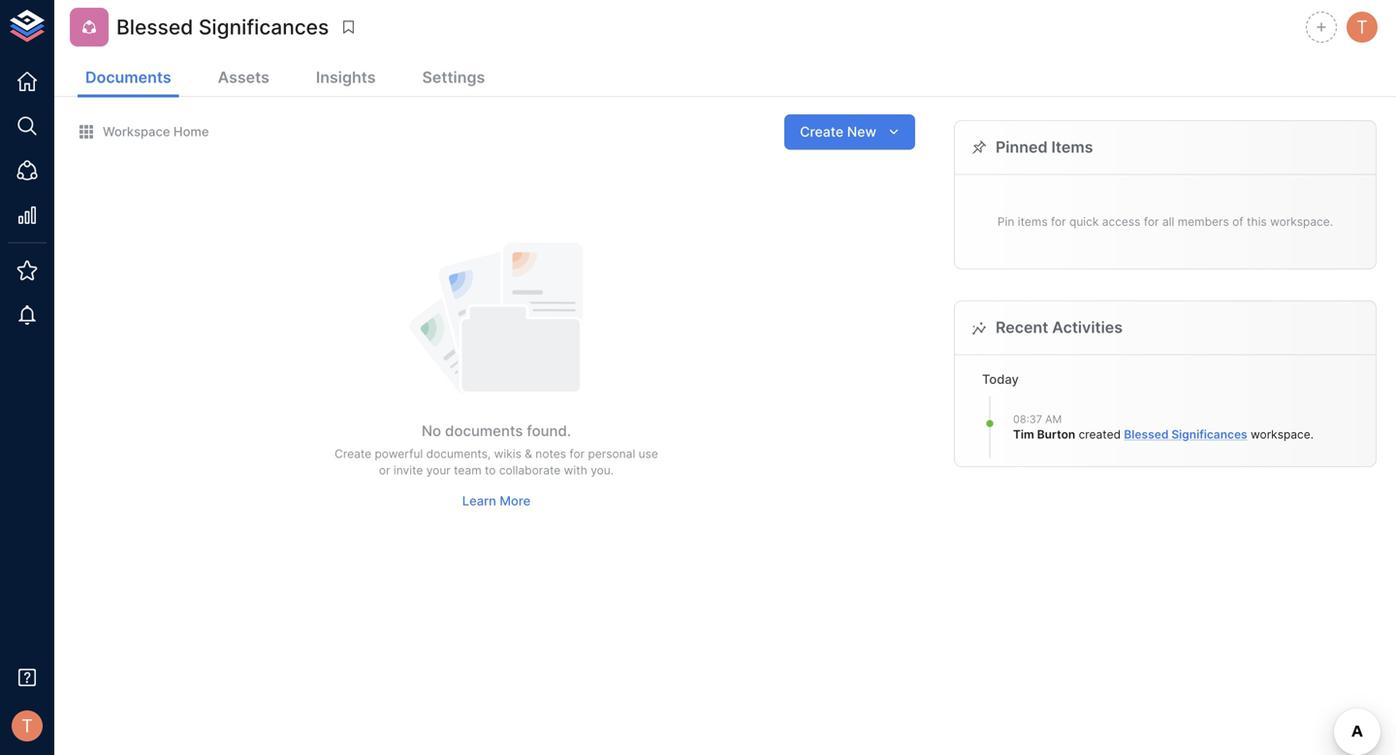 Task type: locate. For each thing, give the bounding box(es) containing it.
.
[[1311, 428, 1314, 442]]

1 vertical spatial t button
[[6, 705, 48, 747]]

insights link
[[308, 60, 383, 97]]

blessed significances link
[[1124, 428, 1247, 442]]

0 vertical spatial blessed
[[116, 14, 193, 39]]

0 horizontal spatial t
[[21, 715, 33, 737]]

use
[[639, 447, 658, 461]]

for up the with
[[569, 447, 585, 461]]

significances
[[199, 14, 329, 39], [1172, 428, 1247, 442]]

1 vertical spatial blessed
[[1124, 428, 1169, 442]]

t
[[1356, 16, 1368, 38], [21, 715, 33, 737]]

assets
[[218, 68, 269, 87]]

for
[[1051, 215, 1066, 229], [1144, 215, 1159, 229], [569, 447, 585, 461]]

today
[[982, 372, 1019, 387]]

0 horizontal spatial create
[[335, 447, 371, 461]]

create left the powerful
[[335, 447, 371, 461]]

significances up assets
[[199, 14, 329, 39]]

create left new
[[800, 123, 844, 140]]

invite
[[394, 463, 423, 477]]

0 vertical spatial create
[[800, 123, 844, 140]]

0 vertical spatial t
[[1356, 16, 1368, 38]]

blessed right 'created'
[[1124, 428, 1169, 442]]

members
[[1178, 215, 1229, 229]]

t for t button to the right
[[1356, 16, 1368, 38]]

blessed up documents
[[116, 14, 193, 39]]

pin items for quick access for all members of this workspace.
[[998, 215, 1333, 229]]

your
[[426, 463, 451, 477]]

1 vertical spatial create
[[335, 447, 371, 461]]

create
[[800, 123, 844, 140], [335, 447, 371, 461]]

all
[[1162, 215, 1174, 229]]

new
[[847, 123, 876, 140]]

1 horizontal spatial blessed
[[1124, 428, 1169, 442]]

settings link
[[414, 60, 493, 97]]

workspace home link
[[78, 123, 209, 141]]

0 horizontal spatial t button
[[6, 705, 48, 747]]

recent activities
[[996, 318, 1123, 337]]

blessed
[[116, 14, 193, 39], [1124, 428, 1169, 442]]

blessed significances
[[116, 14, 329, 39]]

t button
[[1344, 9, 1381, 46], [6, 705, 48, 747]]

0 vertical spatial significances
[[199, 14, 329, 39]]

found.
[[527, 422, 571, 440]]

documents link
[[78, 60, 179, 97]]

for inside no documents found. create powerful documents, wikis & notes for personal use or invite your team to collaborate with you.
[[569, 447, 585, 461]]

08:37 am tim burton created blessed significances workspace .
[[1013, 413, 1314, 442]]

0 horizontal spatial for
[[569, 447, 585, 461]]

1 horizontal spatial create
[[800, 123, 844, 140]]

for left quick
[[1051, 215, 1066, 229]]

with
[[564, 463, 587, 477]]

t for the bottom t button
[[21, 715, 33, 737]]

workspace home
[[103, 124, 209, 139]]

1 horizontal spatial significances
[[1172, 428, 1247, 442]]

significances left workspace
[[1172, 428, 1247, 442]]

1 horizontal spatial t
[[1356, 16, 1368, 38]]

0 vertical spatial t button
[[1344, 9, 1381, 46]]

created
[[1079, 428, 1121, 442]]

of
[[1232, 215, 1243, 229]]

more
[[500, 494, 531, 509]]

1 vertical spatial significances
[[1172, 428, 1247, 442]]

tim
[[1013, 428, 1034, 442]]

1 vertical spatial t
[[21, 715, 33, 737]]

0 horizontal spatial significances
[[199, 14, 329, 39]]

significances inside "08:37 am tim burton created blessed significances workspace ."
[[1172, 428, 1247, 442]]

workspace.
[[1270, 215, 1333, 229]]

for left all
[[1144, 215, 1159, 229]]



Task type: describe. For each thing, give the bounding box(es) containing it.
workspace
[[1251, 428, 1311, 442]]

create new button
[[784, 114, 915, 150]]

team
[[454, 463, 481, 477]]

0 horizontal spatial blessed
[[116, 14, 193, 39]]

settings
[[422, 68, 485, 87]]

assets link
[[210, 60, 277, 97]]

documents
[[445, 422, 523, 440]]

learn
[[462, 494, 496, 509]]

bookmark image
[[340, 18, 357, 36]]

you.
[[591, 463, 614, 477]]

am
[[1045, 413, 1062, 425]]

learn more
[[462, 494, 531, 509]]

quick
[[1069, 215, 1099, 229]]

access
[[1102, 215, 1141, 229]]

create inside no documents found. create powerful documents, wikis & notes for personal use or invite your team to collaborate with you.
[[335, 447, 371, 461]]

wikis
[[494, 447, 521, 461]]

notes
[[535, 447, 566, 461]]

pin
[[998, 215, 1014, 229]]

personal
[[588, 447, 635, 461]]

create new
[[800, 123, 876, 140]]

collaborate
[[499, 463, 561, 477]]

no documents found. create powerful documents, wikis & notes for personal use or invite your team to collaborate with you.
[[335, 422, 658, 477]]

items
[[1051, 138, 1093, 157]]

to
[[485, 463, 496, 477]]

home
[[173, 124, 209, 139]]

08:37
[[1013, 413, 1042, 425]]

1 horizontal spatial t button
[[1344, 9, 1381, 46]]

pinned
[[996, 138, 1048, 157]]

powerful
[[375, 447, 423, 461]]

blessed inside "08:37 am tim burton created blessed significances workspace ."
[[1124, 428, 1169, 442]]

&
[[525, 447, 532, 461]]

insights
[[316, 68, 376, 87]]

activities
[[1052, 318, 1123, 337]]

2 horizontal spatial for
[[1144, 215, 1159, 229]]

or
[[379, 463, 390, 477]]

burton
[[1037, 428, 1075, 442]]

documents,
[[426, 447, 491, 461]]

items
[[1018, 215, 1048, 229]]

1 horizontal spatial for
[[1051, 215, 1066, 229]]

pinned items
[[996, 138, 1093, 157]]

workspace
[[103, 124, 170, 139]]

create inside create new button
[[800, 123, 844, 140]]

this
[[1247, 215, 1267, 229]]

no
[[422, 422, 441, 440]]

recent
[[996, 318, 1048, 337]]

learn more button
[[457, 486, 535, 516]]

documents
[[85, 68, 171, 87]]



Task type: vqa. For each thing, say whether or not it's contained in the screenshot.
Remove Bookmark 'image'
no



